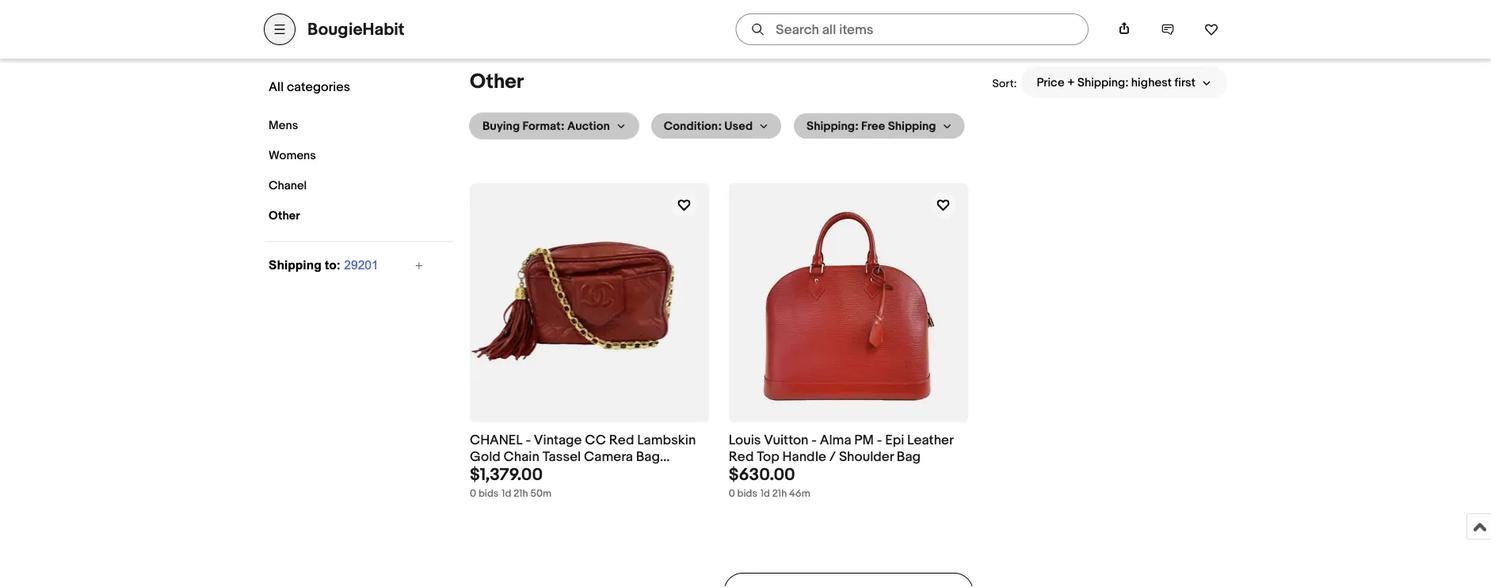 Task type: describe. For each thing, give the bounding box(es) containing it.
mens link
[[265, 115, 419, 137]]

50m
[[530, 488, 552, 500]]

Search all items field
[[736, 13, 1089, 45]]

chanel
[[269, 179, 307, 193]]

used
[[725, 119, 753, 133]]

all
[[269, 79, 284, 95]]

first
[[1175, 76, 1196, 90]]

epi
[[885, 432, 904, 449]]

format:
[[523, 119, 565, 133]]

chanel - vintage cc red lambskin gold chain tassel camera bag crossbody : quick view image
[[471, 184, 709, 422]]

29201
[[344, 258, 379, 272]]

save this seller bougie_habit image
[[1204, 22, 1219, 36]]

chanel link
[[265, 175, 419, 197]]

3 - from the left
[[877, 432, 882, 449]]

1d for $1,379.00
[[502, 488, 511, 500]]

categories button
[[264, 11, 393, 42]]

46m
[[789, 488, 810, 500]]

red inside chanel - vintage cc red lambskin gold chain tassel camera bag crossbody
[[609, 432, 634, 449]]

crossbody
[[470, 465, 539, 482]]

chanel - vintage cc red lambskin gold chain tassel camera bag crossbody
[[470, 432, 696, 482]]

other tab panel
[[264, 54, 1227, 587]]

- inside chanel - vintage cc red lambskin gold chain tassel camera bag crossbody
[[526, 432, 531, 449]]

0 for $630.00
[[729, 488, 735, 500]]

bougiehabit link
[[307, 19, 404, 40]]

bids for $630.00
[[737, 488, 758, 500]]

gold
[[470, 449, 501, 465]]

chain
[[504, 449, 539, 465]]

mens
[[269, 118, 298, 133]]

other link
[[265, 205, 419, 227]]

chanel - vintage cc red lambskin gold chain tassel camera bag crossbody button
[[470, 432, 710, 482]]

bag inside louis vuitton - alma pm - epi leather red top handle / shoulder bag
[[897, 449, 921, 465]]

top
[[757, 449, 780, 465]]

shipping: free shipping button
[[794, 114, 965, 139]]

shipping inside popup button
[[888, 119, 936, 133]]

sort:
[[993, 78, 1017, 91]]

free
[[861, 119, 885, 133]]

womens link
[[265, 145, 419, 167]]

price + shipping: highest first button
[[1021, 67, 1227, 99]]

condition: used
[[664, 119, 753, 133]]

shipping: inside dropdown button
[[1078, 76, 1129, 90]]

buying format: auction
[[483, 119, 610, 133]]

shoulder
[[839, 449, 894, 465]]

buying format: auction button
[[470, 114, 639, 139]]

2 - from the left
[[812, 432, 817, 449]]

/
[[830, 449, 836, 465]]

red inside louis vuitton - alma pm - epi leather red top handle / shoulder bag
[[729, 449, 754, 465]]

cc
[[585, 432, 606, 449]]

auction
[[567, 119, 610, 133]]

tassel
[[543, 449, 581, 465]]

highest
[[1131, 76, 1172, 90]]

vintage
[[534, 432, 582, 449]]

all categories link
[[265, 75, 425, 99]]

leather
[[907, 432, 953, 449]]

1 vertical spatial other
[[269, 209, 300, 223]]



Task type: locate. For each thing, give the bounding box(es) containing it.
1 - from the left
[[526, 432, 531, 449]]

alma
[[820, 432, 851, 449]]

shipping
[[888, 119, 936, 133], [269, 258, 322, 272]]

bougiehabit
[[307, 19, 404, 40]]

1 horizontal spatial 21h
[[772, 488, 787, 500]]

0 vertical spatial other
[[470, 70, 524, 95]]

- left vintage
[[526, 432, 531, 449]]

0 horizontal spatial shipping:
[[807, 119, 859, 133]]

0 vertical spatial shipping:
[[1078, 76, 1129, 90]]

$1,379.00
[[470, 465, 543, 486]]

1 1d from the left
[[502, 488, 511, 500]]

0 horizontal spatial shipping
[[269, 258, 322, 272]]

price + shipping: highest first
[[1037, 76, 1196, 90]]

louis vuitton - alma pm - epi leather red top handle / shoulder bag : quick view image
[[730, 184, 968, 422]]

1 0 from the left
[[470, 488, 476, 500]]

+
[[1067, 76, 1075, 90]]

1 bag from the left
[[636, 449, 660, 465]]

1 bids from the left
[[479, 488, 499, 500]]

1 21h from the left
[[514, 488, 528, 500]]

price
[[1037, 76, 1065, 90]]

bag right camera at the left
[[636, 449, 660, 465]]

$630.00
[[729, 465, 795, 486]]

-
[[526, 432, 531, 449], [812, 432, 817, 449], [877, 432, 882, 449]]

1 horizontal spatial bag
[[897, 449, 921, 465]]

condition: used button
[[651, 114, 781, 139]]

1 horizontal spatial other
[[470, 70, 524, 95]]

pm
[[855, 432, 874, 449]]

0 horizontal spatial other
[[269, 209, 300, 223]]

louis vuitton - alma pm - epi leather red top handle / shoulder bag button
[[729, 432, 969, 466]]

21h left "50m"
[[514, 488, 528, 500]]

shipping: inside popup button
[[807, 119, 859, 133]]

1 horizontal spatial bids
[[737, 488, 758, 500]]

shipping right free
[[888, 119, 936, 133]]

tab
[[418, 12, 446, 41]]

other up buying
[[470, 70, 524, 95]]

all categories
[[269, 79, 350, 95]]

shipping left "to:"
[[269, 258, 322, 272]]

red
[[609, 432, 634, 449], [729, 449, 754, 465]]

- left alma in the bottom right of the page
[[812, 432, 817, 449]]

bids inside $1,379.00 0 bids 1d 21h 50m
[[479, 488, 499, 500]]

bag
[[636, 449, 660, 465], [897, 449, 921, 465]]

1d for $630.00
[[761, 488, 770, 500]]

red right cc
[[609, 432, 634, 449]]

bids down $630.00
[[737, 488, 758, 500]]

0 vertical spatial shipping
[[888, 119, 936, 133]]

21h inside the $630.00 0 bids 1d 21h 46m
[[772, 488, 787, 500]]

1 horizontal spatial shipping
[[888, 119, 936, 133]]

bids inside the $630.00 0 bids 1d 21h 46m
[[737, 488, 758, 500]]

buying
[[483, 119, 520, 133]]

womens
[[269, 149, 316, 163]]

21h inside $1,379.00 0 bids 1d 21h 50m
[[514, 488, 528, 500]]

0 inside $1,379.00 0 bids 1d 21h 50m
[[470, 488, 476, 500]]

bids for $1,379.00
[[479, 488, 499, 500]]

bids down crossbody
[[479, 488, 499, 500]]

0 horizontal spatial bag
[[636, 449, 660, 465]]

0 horizontal spatial bids
[[479, 488, 499, 500]]

shipping: left free
[[807, 119, 859, 133]]

1d inside $1,379.00 0 bids 1d 21h 50m
[[502, 488, 511, 500]]

2 1d from the left
[[761, 488, 770, 500]]

1d
[[502, 488, 511, 500], [761, 488, 770, 500]]

21h left 46m
[[772, 488, 787, 500]]

1 horizontal spatial 0
[[729, 488, 735, 500]]

1 horizontal spatial -
[[812, 432, 817, 449]]

2 21h from the left
[[772, 488, 787, 500]]

vuitton
[[764, 432, 809, 449]]

21h for $630.00
[[772, 488, 787, 500]]

1d down the $1,379.00
[[502, 488, 511, 500]]

handle
[[783, 449, 826, 465]]

$630.00 0 bids 1d 21h 46m
[[729, 465, 810, 500]]

0 horizontal spatial -
[[526, 432, 531, 449]]

0 horizontal spatial 21h
[[514, 488, 528, 500]]

0 down crossbody
[[470, 488, 476, 500]]

0 horizontal spatial 1d
[[502, 488, 511, 500]]

bag inside chanel - vintage cc red lambskin gold chain tassel camera bag crossbody
[[636, 449, 660, 465]]

1 vertical spatial shipping
[[269, 258, 322, 272]]

other down chanel
[[269, 209, 300, 223]]

0 down $630.00
[[729, 488, 735, 500]]

1d down $630.00
[[761, 488, 770, 500]]

red left top
[[729, 449, 754, 465]]

other
[[470, 70, 524, 95], [269, 209, 300, 223]]

0 inside the $630.00 0 bids 1d 21h 46m
[[729, 488, 735, 500]]

condition:
[[664, 119, 722, 133]]

1 vertical spatial shipping:
[[807, 119, 859, 133]]

louis
[[729, 432, 761, 449]]

shipping: free shipping
[[807, 119, 936, 133]]

camera
[[584, 449, 633, 465]]

21h for $1,379.00
[[514, 488, 528, 500]]

- left epi
[[877, 432, 882, 449]]

tab list
[[418, 12, 446, 41]]

1d inside the $630.00 0 bids 1d 21h 46m
[[761, 488, 770, 500]]

0 horizontal spatial red
[[609, 432, 634, 449]]

louis vuitton - alma pm - epi leather red top handle / shoulder bag
[[729, 432, 953, 465]]

0 for $1,379.00
[[470, 488, 476, 500]]

0
[[470, 488, 476, 500], [729, 488, 735, 500]]

2 horizontal spatial -
[[877, 432, 882, 449]]

shipping:
[[1078, 76, 1129, 90], [807, 119, 859, 133]]

to:
[[325, 258, 341, 272]]

1 horizontal spatial 1d
[[761, 488, 770, 500]]

1 horizontal spatial shipping:
[[1078, 76, 1129, 90]]

categories
[[287, 79, 350, 95]]

shipping: right +
[[1078, 76, 1129, 90]]

bids
[[479, 488, 499, 500], [737, 488, 758, 500]]

lambskin
[[637, 432, 696, 449]]

$1,379.00 0 bids 1d 21h 50m
[[470, 465, 552, 500]]

shipping to: 29201
[[269, 258, 379, 272]]

2 bids from the left
[[737, 488, 758, 500]]

1 horizontal spatial red
[[729, 449, 754, 465]]

2 0 from the left
[[729, 488, 735, 500]]

2 bag from the left
[[897, 449, 921, 465]]

chanel
[[470, 432, 523, 449]]

categories
[[308, 19, 369, 34]]

0 horizontal spatial 0
[[470, 488, 476, 500]]

bag right shoulder
[[897, 449, 921, 465]]

21h
[[514, 488, 528, 500], [772, 488, 787, 500]]



Task type: vqa. For each thing, say whether or not it's contained in the screenshot.
Tenori
no



